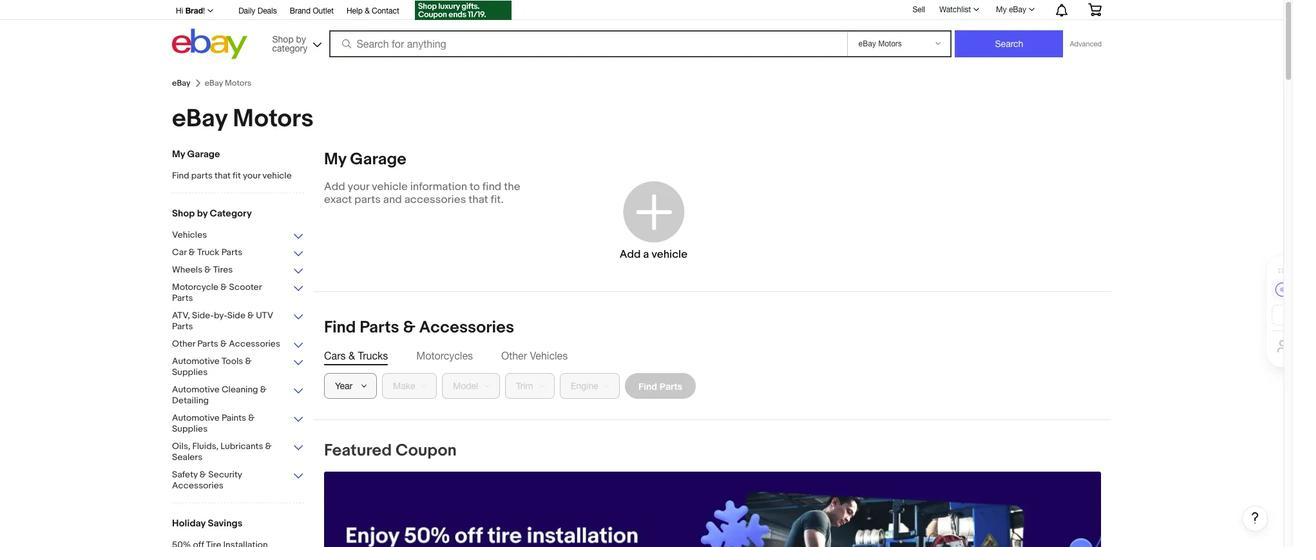 Task type: vqa. For each thing, say whether or not it's contained in the screenshot.
the topmost Cellular
no



Task type: describe. For each thing, give the bounding box(es) containing it.
vehicles button
[[172, 230, 304, 242]]

2 supplies from the top
[[172, 424, 208, 435]]

fit
[[233, 170, 241, 181]]

oils,
[[172, 441, 190, 452]]

your inside add your vehicle information to find the exact parts and accessories that fit.
[[348, 181, 370, 193]]

find parts that fit your vehicle
[[172, 170, 292, 181]]

none submit inside "shop by category" banner
[[956, 30, 1064, 57]]

shop by category
[[272, 34, 308, 53]]

add a vehicle
[[620, 248, 688, 261]]

utv
[[256, 310, 273, 321]]

add a vehicle button
[[574, 162, 734, 279]]

0 horizontal spatial my garage
[[172, 148, 220, 161]]

lubricants
[[221, 441, 263, 452]]

main content containing my garage
[[314, 150, 1269, 547]]

the
[[504, 181, 521, 193]]

0 vertical spatial parts
[[191, 170, 213, 181]]

a
[[644, 248, 649, 261]]

help & contact
[[347, 6, 400, 15]]

brand
[[290, 6, 311, 15]]

account navigation
[[169, 0, 1112, 22]]

category
[[272, 43, 308, 53]]

garage inside main content
[[350, 150, 407, 170]]

1 vertical spatial accessories
[[229, 338, 280, 349]]

category
[[210, 208, 252, 220]]

truck
[[197, 247, 220, 258]]

ebay for ebay
[[172, 78, 191, 88]]

wheels & tires button
[[172, 264, 304, 277]]

atv,
[[172, 310, 190, 321]]

find for find parts that fit your vehicle
[[172, 170, 189, 181]]

0 horizontal spatial your
[[243, 170, 261, 181]]

my ebay
[[997, 5, 1027, 14]]

scooter
[[229, 282, 262, 293]]

security
[[208, 469, 242, 480]]

contact
[[372, 6, 400, 15]]

sell link
[[907, 5, 932, 14]]

vehicles inside main content
[[530, 350, 568, 362]]

motors
[[233, 104, 314, 134]]

vehicle for add your vehicle information to find the exact parts and accessories that fit.
[[372, 181, 408, 193]]

my garage inside main content
[[324, 150, 407, 170]]

outlet
[[313, 6, 334, 15]]

accessories
[[405, 193, 466, 206]]

other parts & accessories button
[[172, 338, 304, 351]]

wheels
[[172, 264, 203, 275]]

that inside add your vehicle information to find the exact parts and accessories that fit.
[[469, 193, 489, 206]]

help
[[347, 6, 363, 15]]

tab list inside main content
[[324, 349, 1102, 363]]

by-
[[214, 310, 227, 321]]

1 automotive from the top
[[172, 356, 220, 367]]

accessories inside main content
[[419, 318, 514, 338]]

ebay inside account navigation
[[1010, 5, 1027, 14]]

& inside "tab list"
[[349, 350, 355, 362]]

ebay link
[[172, 78, 191, 88]]

1 supplies from the top
[[172, 367, 208, 378]]

oils, fluids, lubricants & sealers button
[[172, 441, 304, 464]]

shop for shop by category
[[272, 34, 294, 44]]

my inside account navigation
[[997, 5, 1007, 14]]

find parts that fit your vehicle link
[[172, 170, 304, 182]]

advanced link
[[1064, 31, 1109, 57]]

safety & security accessories button
[[172, 469, 304, 493]]

my inside main content
[[324, 150, 347, 170]]

enjoy 50% off tire installation image
[[324, 472, 1102, 547]]

paints
[[222, 413, 246, 424]]

watchlist link
[[933, 2, 986, 17]]

side
[[227, 310, 246, 321]]

trucks
[[358, 350, 388, 362]]

to
[[470, 181, 480, 193]]

vehicles inside vehicles car & truck parts wheels & tires motorcycle & scooter parts atv, side-by-side & utv parts other parts & accessories automotive tools & supplies automotive cleaning & detailing automotive paints & supplies oils, fluids, lubricants & sealers safety & security accessories
[[172, 230, 207, 240]]

brand outlet link
[[290, 5, 334, 19]]

cleaning
[[222, 384, 258, 395]]

2 automotive from the top
[[172, 384, 220, 395]]



Task type: locate. For each thing, give the bounding box(es) containing it.
your right fit
[[243, 170, 261, 181]]

coupon
[[396, 441, 457, 461]]

safety
[[172, 469, 198, 480]]

2 vertical spatial accessories
[[172, 480, 224, 491]]

accessories down sealers
[[172, 480, 224, 491]]

None submit
[[956, 30, 1064, 57]]

find parts
[[639, 381, 683, 392]]

2 vertical spatial ebay
[[172, 104, 227, 134]]

0 vertical spatial supplies
[[172, 367, 208, 378]]

1 horizontal spatial your
[[348, 181, 370, 193]]

0 horizontal spatial accessories
[[172, 480, 224, 491]]

shop by category button
[[267, 29, 325, 56]]

ebay for ebay motors
[[172, 104, 227, 134]]

vehicle for add a vehicle
[[652, 248, 688, 261]]

tires
[[213, 264, 233, 275]]

add left a
[[620, 248, 641, 261]]

vehicle right fit
[[263, 170, 292, 181]]

0 vertical spatial other
[[172, 338, 195, 349]]

shop inside shop by category
[[272, 34, 294, 44]]

shop by category banner
[[169, 0, 1112, 63]]

that
[[215, 170, 231, 181], [469, 193, 489, 206]]

your shopping cart image
[[1088, 3, 1103, 16]]

1 horizontal spatial by
[[296, 34, 306, 44]]

fluids,
[[192, 441, 219, 452]]

deals
[[258, 6, 277, 15]]

ebay motors
[[172, 104, 314, 134]]

hi brad !
[[176, 6, 205, 15]]

brad
[[185, 6, 203, 15]]

1 horizontal spatial vehicles
[[530, 350, 568, 362]]

my up find parts that fit your vehicle
[[172, 148, 185, 161]]

other
[[172, 338, 195, 349], [502, 350, 527, 362]]

2 horizontal spatial find
[[639, 381, 657, 392]]

0 horizontal spatial add
[[324, 181, 345, 193]]

parts inside add your vehicle information to find the exact parts and accessories that fit.
[[355, 193, 381, 206]]

cars
[[324, 350, 346, 362]]

vehicle inside add your vehicle information to find the exact parts and accessories that fit.
[[372, 181, 408, 193]]

1 horizontal spatial that
[[469, 193, 489, 206]]

tab list containing cars & trucks
[[324, 349, 1102, 363]]

my up exact
[[324, 150, 347, 170]]

0 vertical spatial accessories
[[419, 318, 514, 338]]

2 horizontal spatial my
[[997, 5, 1007, 14]]

automotive paints & supplies button
[[172, 413, 304, 436]]

garage
[[187, 148, 220, 161], [350, 150, 407, 170]]

add for add your vehicle information to find the exact parts and accessories that fit.
[[324, 181, 345, 193]]

find inside button
[[639, 381, 657, 392]]

0 horizontal spatial shop
[[172, 208, 195, 220]]

by
[[296, 34, 306, 44], [197, 208, 208, 220]]

automotive down detailing
[[172, 413, 220, 424]]

tools
[[222, 356, 243, 367]]

supplies up detailing
[[172, 367, 208, 378]]

1 vertical spatial other
[[502, 350, 527, 362]]

my ebay link
[[990, 2, 1041, 17]]

parts
[[222, 247, 243, 258], [172, 293, 193, 304], [360, 318, 400, 338], [172, 321, 193, 332], [197, 338, 218, 349], [660, 381, 683, 392]]

sealers
[[172, 452, 203, 463]]

main content
[[314, 150, 1269, 547]]

fit.
[[491, 193, 504, 206]]

parts inside button
[[660, 381, 683, 392]]

brand outlet
[[290, 6, 334, 15]]

supplies
[[172, 367, 208, 378], [172, 424, 208, 435]]

&
[[365, 6, 370, 15], [189, 247, 195, 258], [205, 264, 211, 275], [221, 282, 227, 293], [248, 310, 254, 321], [403, 318, 416, 338], [220, 338, 227, 349], [349, 350, 355, 362], [245, 356, 252, 367], [260, 384, 267, 395], [248, 413, 255, 424], [265, 441, 272, 452], [200, 469, 206, 480]]

1 horizontal spatial garage
[[350, 150, 407, 170]]

0 vertical spatial vehicles
[[172, 230, 207, 240]]

1 vertical spatial supplies
[[172, 424, 208, 435]]

Search for anything text field
[[331, 32, 846, 56]]

shop up car
[[172, 208, 195, 220]]

exact
[[324, 193, 352, 206]]

1 vertical spatial parts
[[355, 193, 381, 206]]

0 horizontal spatial find
[[172, 170, 189, 181]]

0 vertical spatial ebay
[[1010, 5, 1027, 14]]

car
[[172, 247, 187, 258]]

1 vertical spatial by
[[197, 208, 208, 220]]

parts
[[191, 170, 213, 181], [355, 193, 381, 206]]

daily deals link
[[239, 5, 277, 19]]

2 horizontal spatial vehicle
[[652, 248, 688, 261]]

add inside button
[[620, 248, 641, 261]]

1 vertical spatial find
[[324, 318, 356, 338]]

0 horizontal spatial vehicle
[[263, 170, 292, 181]]

find
[[483, 181, 502, 193]]

tab list
[[324, 349, 1102, 363]]

1 horizontal spatial other
[[502, 350, 527, 362]]

automotive
[[172, 356, 220, 367], [172, 384, 220, 395], [172, 413, 220, 424]]

find parts button
[[625, 373, 696, 399]]

and
[[383, 193, 402, 206]]

vehicle right a
[[652, 248, 688, 261]]

3 automotive from the top
[[172, 413, 220, 424]]

my garage
[[172, 148, 220, 161], [324, 150, 407, 170]]

find parts & accessories
[[324, 318, 514, 338]]

1 vertical spatial ebay
[[172, 78, 191, 88]]

my garage up exact
[[324, 150, 407, 170]]

motorcycles
[[417, 350, 473, 362]]

automotive left cleaning
[[172, 384, 220, 395]]

2 vertical spatial automotive
[[172, 413, 220, 424]]

by down brand
[[296, 34, 306, 44]]

1 horizontal spatial find
[[324, 318, 356, 338]]

add a vehicle image
[[620, 178, 688, 245]]

featured
[[324, 441, 392, 461]]

garage up and
[[350, 150, 407, 170]]

other inside vehicles car & truck parts wheels & tires motorcycle & scooter parts atv, side-by-side & utv parts other parts & accessories automotive tools & supplies automotive cleaning & detailing automotive paints & supplies oils, fluids, lubricants & sealers safety & security accessories
[[172, 338, 195, 349]]

that left the fit.
[[469, 193, 489, 206]]

accessories down atv, side-by-side & utv parts dropdown button
[[229, 338, 280, 349]]

0 horizontal spatial my
[[172, 148, 185, 161]]

by inside shop by category
[[296, 34, 306, 44]]

car & truck parts button
[[172, 247, 304, 259]]

0 vertical spatial add
[[324, 181, 345, 193]]

vehicle
[[263, 170, 292, 181], [372, 181, 408, 193], [652, 248, 688, 261]]

find
[[172, 170, 189, 181], [324, 318, 356, 338], [639, 381, 657, 392]]

motorcycle & scooter parts button
[[172, 282, 304, 305]]

other vehicles
[[502, 350, 568, 362]]

my garage up find parts that fit your vehicle
[[172, 148, 220, 161]]

your
[[243, 170, 261, 181], [348, 181, 370, 193]]

my
[[997, 5, 1007, 14], [172, 148, 185, 161], [324, 150, 347, 170]]

add inside add your vehicle information to find the exact parts and accessories that fit.
[[324, 181, 345, 193]]

1 horizontal spatial shop
[[272, 34, 294, 44]]

1 horizontal spatial add
[[620, 248, 641, 261]]

featured coupon
[[324, 441, 457, 461]]

0 horizontal spatial by
[[197, 208, 208, 220]]

holiday
[[172, 518, 206, 530]]

0 vertical spatial find
[[172, 170, 189, 181]]

shop by category
[[172, 208, 252, 220]]

advanced
[[1071, 40, 1102, 48]]

0 horizontal spatial other
[[172, 338, 195, 349]]

daily deals
[[239, 6, 277, 15]]

& inside 'link'
[[365, 6, 370, 15]]

0 vertical spatial that
[[215, 170, 231, 181]]

1 vertical spatial vehicles
[[530, 350, 568, 362]]

vehicle left 'information'
[[372, 181, 408, 193]]

1 horizontal spatial my
[[324, 150, 347, 170]]

get the coupon image
[[415, 1, 512, 20]]

2 vertical spatial find
[[639, 381, 657, 392]]

1 vertical spatial shop
[[172, 208, 195, 220]]

other inside "tab list"
[[502, 350, 527, 362]]

!
[[203, 6, 205, 15]]

shop down "deals"
[[272, 34, 294, 44]]

information
[[410, 181, 468, 193]]

by left category
[[197, 208, 208, 220]]

ebay
[[1010, 5, 1027, 14], [172, 78, 191, 88], [172, 104, 227, 134]]

automotive left tools
[[172, 356, 220, 367]]

motorcycle
[[172, 282, 219, 293]]

0 vertical spatial automotive
[[172, 356, 220, 367]]

1 horizontal spatial parts
[[355, 193, 381, 206]]

1 vertical spatial add
[[620, 248, 641, 261]]

help, opens dialogs image
[[1249, 512, 1262, 525]]

supplies up oils,
[[172, 424, 208, 435]]

add your vehicle information to find the exact parts and accessories that fit.
[[324, 181, 521, 206]]

detailing
[[172, 395, 209, 406]]

vehicle inside button
[[652, 248, 688, 261]]

parts left fit
[[191, 170, 213, 181]]

sell
[[913, 5, 926, 14]]

1 vertical spatial automotive
[[172, 384, 220, 395]]

hi
[[176, 6, 183, 15]]

find for find parts
[[639, 381, 657, 392]]

0 horizontal spatial parts
[[191, 170, 213, 181]]

add left and
[[324, 181, 345, 193]]

side-
[[192, 310, 214, 321]]

0 horizontal spatial garage
[[187, 148, 220, 161]]

by for category
[[197, 208, 208, 220]]

accessories
[[419, 318, 514, 338], [229, 338, 280, 349], [172, 480, 224, 491]]

my right 'watchlist' link
[[997, 5, 1007, 14]]

0 horizontal spatial vehicles
[[172, 230, 207, 240]]

your left and
[[348, 181, 370, 193]]

garage up find parts that fit your vehicle
[[187, 148, 220, 161]]

daily
[[239, 6, 256, 15]]

by for category
[[296, 34, 306, 44]]

0 vertical spatial shop
[[272, 34, 294, 44]]

2 horizontal spatial accessories
[[419, 318, 514, 338]]

help & contact link
[[347, 5, 400, 19]]

1 horizontal spatial vehicle
[[372, 181, 408, 193]]

add for add a vehicle
[[620, 248, 641, 261]]

shop for shop by category
[[172, 208, 195, 220]]

savings
[[208, 518, 243, 530]]

parts left and
[[355, 193, 381, 206]]

vehicles car & truck parts wheels & tires motorcycle & scooter parts atv, side-by-side & utv parts other parts & accessories automotive tools & supplies automotive cleaning & detailing automotive paints & supplies oils, fluids, lubricants & sealers safety & security accessories
[[172, 230, 280, 491]]

find for find parts & accessories
[[324, 318, 356, 338]]

none text field inside main content
[[324, 472, 1102, 547]]

cars & trucks
[[324, 350, 388, 362]]

shop
[[272, 34, 294, 44], [172, 208, 195, 220]]

vehicles
[[172, 230, 207, 240], [530, 350, 568, 362]]

1 horizontal spatial accessories
[[229, 338, 280, 349]]

1 horizontal spatial my garage
[[324, 150, 407, 170]]

automotive cleaning & detailing button
[[172, 384, 304, 407]]

holiday savings
[[172, 518, 243, 530]]

None text field
[[324, 472, 1102, 547]]

0 vertical spatial by
[[296, 34, 306, 44]]

0 horizontal spatial that
[[215, 170, 231, 181]]

watchlist
[[940, 5, 972, 14]]

1 vertical spatial that
[[469, 193, 489, 206]]

atv, side-by-side & utv parts button
[[172, 310, 304, 333]]

accessories up motorcycles
[[419, 318, 514, 338]]

automotive tools & supplies button
[[172, 356, 304, 379]]

that left fit
[[215, 170, 231, 181]]



